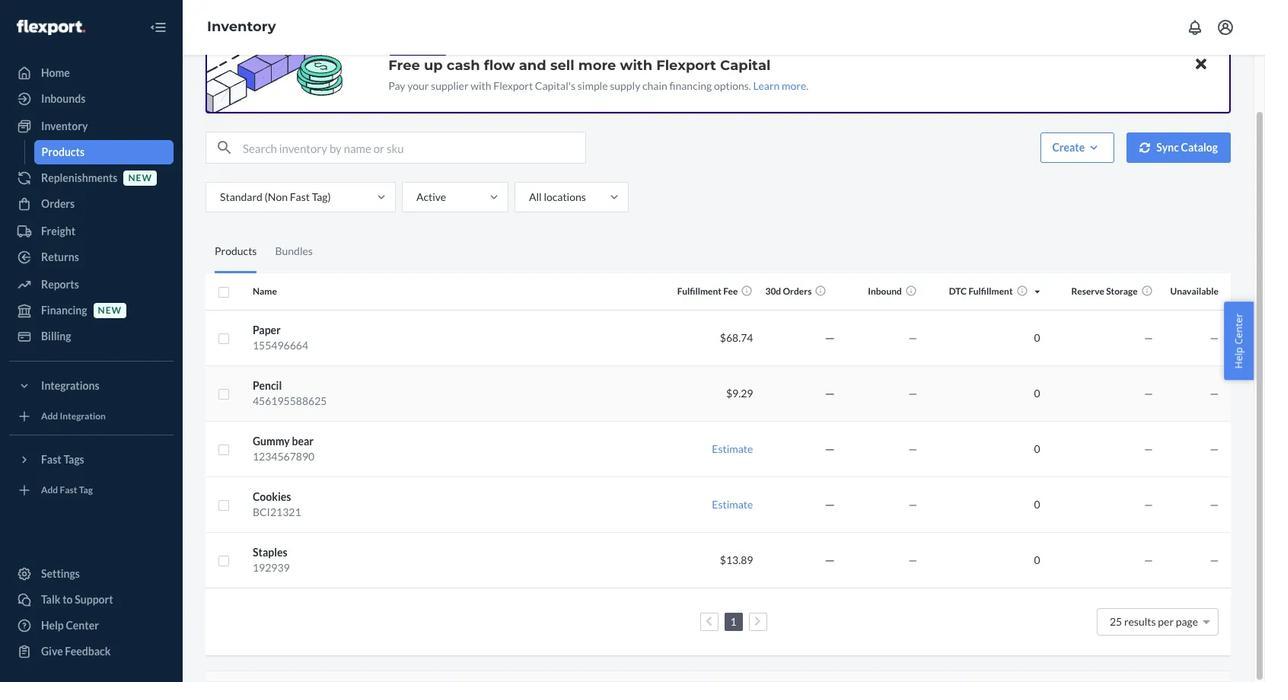 Task type: describe. For each thing, give the bounding box(es) containing it.
0 horizontal spatial help
[[41, 619, 64, 632]]

talk to support link
[[9, 588, 174, 612]]

name
[[253, 286, 277, 297]]

0 horizontal spatial inventory link
[[9, 114, 174, 139]]

bundles
[[275, 244, 313, 257]]

returns
[[41, 250, 79, 263]]

page
[[1176, 615, 1198, 628]]

orders link
[[9, 192, 174, 216]]

estimate for bci21321
[[712, 497, 753, 510]]

fast tags button
[[9, 448, 174, 472]]

add integration
[[41, 411, 106, 422]]

open notifications image
[[1186, 18, 1204, 37]]

pencil 456195588625
[[253, 379, 327, 407]]

feedback
[[65, 645, 111, 658]]

4 0 from the top
[[1034, 497, 1040, 510]]

25
[[1110, 615, 1122, 628]]

give feedback
[[41, 645, 111, 658]]

sell
[[550, 57, 574, 74]]

add for add fast tag
[[41, 484, 58, 496]]

financing
[[41, 304, 87, 317]]

products inside products "link"
[[41, 145, 85, 158]]

1 vertical spatial help center
[[41, 619, 99, 632]]

simple
[[578, 79, 608, 92]]

returns link
[[9, 245, 174, 269]]

to
[[63, 593, 73, 606]]

new for replenishments
[[128, 172, 152, 184]]

home
[[41, 66, 70, 79]]

fulfillment fee
[[677, 286, 738, 297]]

30d orders
[[765, 286, 812, 297]]

estimate link for bci21321
[[712, 497, 753, 510]]

gummy
[[253, 434, 290, 447]]

center inside button
[[1232, 313, 1246, 345]]

3 0 from the top
[[1034, 442, 1040, 455]]

give feedback button
[[9, 639, 174, 664]]

learn more link
[[753, 79, 806, 92]]

close image
[[1196, 55, 1207, 73]]

pencil
[[253, 379, 282, 392]]

flow
[[484, 57, 515, 74]]

your
[[407, 79, 429, 92]]

help center link
[[9, 614, 174, 638]]

settings link
[[9, 562, 174, 586]]

settings
[[41, 567, 80, 580]]

1 horizontal spatial products
[[215, 244, 257, 257]]

1 vertical spatial inventory
[[41, 120, 88, 132]]

reserve
[[1071, 286, 1104, 297]]

reports link
[[9, 273, 174, 297]]

2 vertical spatial fast
[[60, 484, 77, 496]]

open account menu image
[[1216, 18, 1235, 37]]

and
[[519, 57, 546, 74]]

products link
[[34, 140, 174, 164]]

1 fulfillment from the left
[[677, 286, 722, 297]]

storage
[[1106, 286, 1138, 297]]

paper
[[253, 323, 281, 336]]

sync catalog
[[1156, 141, 1218, 154]]

dtc fulfillment
[[949, 286, 1013, 297]]

square image for staples
[[218, 555, 230, 567]]

results
[[1124, 615, 1156, 628]]

catalog
[[1181, 141, 1218, 154]]

tag)
[[312, 190, 331, 203]]

cookies bci21321
[[253, 490, 301, 518]]

dtc
[[949, 286, 967, 297]]

1 link
[[727, 615, 740, 628]]

$13.89
[[720, 553, 753, 566]]

replenishments
[[41, 171, 118, 184]]

unavailable
[[1170, 286, 1219, 297]]

talk
[[41, 593, 60, 606]]

chevron left image
[[706, 616, 712, 627]]

up
[[424, 57, 443, 74]]

help inside button
[[1232, 347, 1246, 369]]

staples 192939
[[253, 545, 290, 574]]

locations
[[544, 190, 586, 203]]

close navigation image
[[149, 18, 167, 37]]

billing
[[41, 330, 71, 343]]

― for $9.29
[[825, 386, 835, 399]]

integration
[[60, 411, 106, 422]]

reports
[[41, 278, 79, 291]]

square image for 456195588625
[[218, 388, 230, 400]]

give
[[41, 645, 63, 658]]

$9.29
[[726, 386, 753, 399]]

active
[[416, 190, 446, 203]]

free
[[388, 57, 420, 74]]

per
[[1158, 615, 1174, 628]]

inbounds link
[[9, 87, 174, 111]]

all locations
[[529, 190, 586, 203]]

integrations
[[41, 379, 99, 392]]

financing
[[669, 79, 712, 92]]

(non
[[265, 190, 288, 203]]

home link
[[9, 61, 174, 85]]

fast inside dropdown button
[[41, 453, 61, 466]]

4 ― from the top
[[825, 497, 835, 510]]

25 results per page
[[1110, 615, 1198, 628]]

25 results per page option
[[1110, 615, 1198, 628]]

1 vertical spatial with
[[471, 79, 491, 92]]

estimate for 1234567890
[[712, 442, 753, 455]]

help center button
[[1224, 302, 1254, 380]]

Search inventory by name or sku text field
[[243, 132, 585, 163]]

chevron right image
[[754, 616, 761, 627]]



Task type: locate. For each thing, give the bounding box(es) containing it.
orders inside orders "link"
[[41, 197, 75, 210]]

2 square image from the top
[[218, 333, 230, 345]]

add fast tag
[[41, 484, 93, 496]]

1 vertical spatial new
[[98, 305, 122, 316]]

pay
[[388, 79, 405, 92]]

0 horizontal spatial products
[[41, 145, 85, 158]]

4 square image from the top
[[218, 555, 230, 567]]

billing link
[[9, 324, 174, 349]]

products up name
[[215, 244, 257, 257]]

tags
[[64, 453, 84, 466]]

1 0 from the top
[[1034, 331, 1040, 344]]

― for $13.89
[[825, 553, 835, 566]]

2 0 from the top
[[1034, 386, 1040, 399]]

fast tags
[[41, 453, 84, 466]]

new
[[128, 172, 152, 184], [98, 305, 122, 316]]

fulfillment left fee
[[677, 286, 722, 297]]

0 vertical spatial inventory
[[207, 18, 276, 35]]

chain
[[642, 79, 667, 92]]

square image for gummy
[[218, 444, 230, 456]]

center
[[1232, 313, 1246, 345], [66, 619, 99, 632]]

flexport logo image
[[17, 20, 85, 35]]

1 vertical spatial add
[[41, 484, 58, 496]]

2 fulfillment from the left
[[969, 286, 1013, 297]]

1 horizontal spatial new
[[128, 172, 152, 184]]

help center
[[1232, 313, 1246, 369], [41, 619, 99, 632]]

1 vertical spatial help
[[41, 619, 64, 632]]

cookies
[[253, 490, 291, 503]]

0 for $13.89
[[1034, 553, 1040, 566]]

sync
[[1156, 141, 1179, 154]]

1 vertical spatial orders
[[783, 286, 812, 297]]

1 vertical spatial square image
[[218, 499, 230, 512]]

0 horizontal spatial fulfillment
[[677, 286, 722, 297]]

2 add from the top
[[41, 484, 58, 496]]

3 ― from the top
[[825, 442, 835, 455]]

1 add from the top
[[41, 411, 58, 422]]

options.
[[714, 79, 751, 92]]

0 vertical spatial orders
[[41, 197, 75, 210]]

bear
[[292, 434, 314, 447]]

orders up freight at the left top of the page
[[41, 197, 75, 210]]

estimate up the $13.89
[[712, 497, 753, 510]]

0 vertical spatial help
[[1232, 347, 1246, 369]]

2 square image from the top
[[218, 499, 230, 512]]

estimate
[[712, 442, 753, 455], [712, 497, 753, 510]]

1 estimate link from the top
[[712, 442, 753, 455]]

0 horizontal spatial new
[[98, 305, 122, 316]]

cash
[[447, 57, 480, 74]]

1 horizontal spatial help
[[1232, 347, 1246, 369]]

more
[[578, 57, 616, 74], [782, 79, 806, 92]]

reserve storage
[[1071, 286, 1138, 297]]

square image
[[218, 286, 230, 298], [218, 333, 230, 345], [218, 444, 230, 456], [218, 555, 230, 567]]

estimate link down $9.29
[[712, 442, 753, 455]]

all
[[529, 190, 542, 203]]

0 horizontal spatial inventory
[[41, 120, 88, 132]]

0 vertical spatial add
[[41, 411, 58, 422]]

1 horizontal spatial flexport
[[656, 57, 716, 74]]

3 square image from the top
[[218, 444, 230, 456]]

.
[[806, 79, 809, 92]]

0 horizontal spatial more
[[578, 57, 616, 74]]

5 0 from the top
[[1034, 553, 1040, 566]]

gummy bear 1234567890
[[253, 434, 315, 462]]

1 square image from the top
[[218, 388, 230, 400]]

help
[[1232, 347, 1246, 369], [41, 619, 64, 632]]

estimate down $9.29
[[712, 442, 753, 455]]

456195588625
[[253, 394, 327, 407]]

help center inside button
[[1232, 313, 1246, 369]]

1 vertical spatial estimate link
[[712, 497, 753, 510]]

freight
[[41, 225, 75, 238]]

capital
[[720, 57, 771, 74]]

1 horizontal spatial help center
[[1232, 313, 1246, 369]]

orders right 30d
[[783, 286, 812, 297]]

0 vertical spatial more
[[578, 57, 616, 74]]

1 horizontal spatial inventory link
[[207, 18, 276, 35]]

square image left "pencil"
[[218, 388, 230, 400]]

2 estimate link from the top
[[712, 497, 753, 510]]

0 horizontal spatial with
[[471, 79, 491, 92]]

square image for bci21321
[[218, 499, 230, 512]]

2 estimate from the top
[[712, 497, 753, 510]]

new down reports link
[[98, 305, 122, 316]]

0 vertical spatial fast
[[290, 190, 310, 203]]

1 vertical spatial flexport
[[493, 79, 533, 92]]

fast
[[290, 190, 310, 203], [41, 453, 61, 466], [60, 484, 77, 496]]

products
[[41, 145, 85, 158], [215, 244, 257, 257]]

fast left tags
[[41, 453, 61, 466]]

supply
[[610, 79, 640, 92]]

add
[[41, 411, 58, 422], [41, 484, 58, 496]]

with
[[620, 57, 652, 74], [471, 79, 491, 92]]

1 vertical spatial products
[[215, 244, 257, 257]]

1 horizontal spatial with
[[620, 57, 652, 74]]

tag
[[79, 484, 93, 496]]

square image
[[218, 388, 230, 400], [218, 499, 230, 512]]

square image left paper
[[218, 333, 230, 345]]

1 horizontal spatial more
[[782, 79, 806, 92]]

192939
[[253, 561, 290, 574]]

0 for $9.29
[[1034, 386, 1040, 399]]

0 for $68.74
[[1034, 331, 1040, 344]]

more right 'learn'
[[782, 79, 806, 92]]

new for financing
[[98, 305, 122, 316]]

add left integration
[[41, 411, 58, 422]]

square image left cookies
[[218, 499, 230, 512]]

free up cash flow and sell more with flexport capital pay your supplier with flexport capital's simple supply chain financing options. learn more .
[[388, 57, 809, 92]]

sync alt image
[[1140, 142, 1150, 153]]

create button
[[1041, 132, 1115, 163]]

0 vertical spatial square image
[[218, 388, 230, 400]]

― for $68.74
[[825, 331, 835, 344]]

1 vertical spatial estimate
[[712, 497, 753, 510]]

1 estimate from the top
[[712, 442, 753, 455]]

2 ― from the top
[[825, 386, 835, 399]]

products up replenishments
[[41, 145, 85, 158]]

0 horizontal spatial help center
[[41, 619, 99, 632]]

freight link
[[9, 219, 174, 244]]

0 vertical spatial center
[[1232, 313, 1246, 345]]

supplier
[[431, 79, 469, 92]]

0 vertical spatial estimate
[[712, 442, 753, 455]]

add fast tag link
[[9, 478, 174, 502]]

$68.74
[[720, 331, 753, 344]]

add for add integration
[[41, 411, 58, 422]]

estimate link up the $13.89
[[712, 497, 753, 510]]

integrations button
[[9, 374, 174, 398]]

0 vertical spatial products
[[41, 145, 85, 158]]

capital's
[[535, 79, 576, 92]]

paper 155496664
[[253, 323, 308, 351]]

0 horizontal spatial flexport
[[493, 79, 533, 92]]

standard
[[220, 190, 263, 203]]

0 vertical spatial help center
[[1232, 313, 1246, 369]]

standard (non fast tag)
[[220, 190, 331, 203]]

create
[[1052, 141, 1085, 154]]

with down cash
[[471, 79, 491, 92]]

flexport down flow
[[493, 79, 533, 92]]

0 horizontal spatial center
[[66, 619, 99, 632]]

inventory
[[207, 18, 276, 35], [41, 120, 88, 132]]

estimate link for 1234567890
[[712, 442, 753, 455]]

1 ― from the top
[[825, 331, 835, 344]]

add integration link
[[9, 404, 174, 429]]

add down fast tags
[[41, 484, 58, 496]]

flexport
[[656, 57, 716, 74], [493, 79, 533, 92]]

more up simple
[[578, 57, 616, 74]]

square image left gummy
[[218, 444, 230, 456]]

1 horizontal spatial fulfillment
[[969, 286, 1013, 297]]

0
[[1034, 331, 1040, 344], [1034, 386, 1040, 399], [1034, 442, 1040, 455], [1034, 497, 1040, 510], [1034, 553, 1040, 566]]

fee
[[723, 286, 738, 297]]

1 vertical spatial more
[[782, 79, 806, 92]]

fulfillment right dtc
[[969, 286, 1013, 297]]

1 horizontal spatial center
[[1232, 313, 1246, 345]]

1234567890
[[253, 450, 315, 462]]

inventory link
[[207, 18, 276, 35], [9, 114, 174, 139]]

square image left name
[[218, 286, 230, 298]]

30d
[[765, 286, 781, 297]]

flexport up financing
[[656, 57, 716, 74]]

1 horizontal spatial orders
[[783, 286, 812, 297]]

fast left tag)
[[290, 190, 310, 203]]

5 ― from the top
[[825, 553, 835, 566]]

1 square image from the top
[[218, 286, 230, 298]]

1 horizontal spatial inventory
[[207, 18, 276, 35]]

inbound
[[868, 286, 902, 297]]

0 vertical spatial estimate link
[[712, 442, 753, 455]]

1
[[730, 615, 737, 628]]

estimate link
[[712, 442, 753, 455], [712, 497, 753, 510]]

0 vertical spatial new
[[128, 172, 152, 184]]

square image for paper
[[218, 333, 230, 345]]

0 horizontal spatial orders
[[41, 197, 75, 210]]

155496664
[[253, 338, 308, 351]]

0 vertical spatial with
[[620, 57, 652, 74]]

0 vertical spatial flexport
[[656, 57, 716, 74]]

inbounds
[[41, 92, 85, 105]]

square image left staples
[[218, 555, 230, 567]]

1 vertical spatial inventory link
[[9, 114, 174, 139]]

0 vertical spatial inventory link
[[207, 18, 276, 35]]

sync catalog button
[[1127, 132, 1231, 163]]

learn
[[753, 79, 780, 92]]

1 vertical spatial center
[[66, 619, 99, 632]]

fast left tag
[[60, 484, 77, 496]]

1 vertical spatial fast
[[41, 453, 61, 466]]

with up "supply"
[[620, 57, 652, 74]]

bci21321
[[253, 505, 301, 518]]

new down products "link"
[[128, 172, 152, 184]]

—
[[908, 331, 917, 344], [1144, 331, 1153, 344], [1210, 331, 1219, 344], [908, 386, 917, 399], [1144, 386, 1153, 399], [1210, 386, 1219, 399], [908, 442, 917, 455], [1144, 442, 1153, 455], [1210, 442, 1219, 455], [908, 497, 917, 510], [1144, 497, 1153, 510], [1210, 497, 1219, 510], [908, 553, 917, 566], [1144, 553, 1153, 566], [1210, 553, 1219, 566]]



Task type: vqa. For each thing, say whether or not it's contained in the screenshot.
bottom "new"
yes



